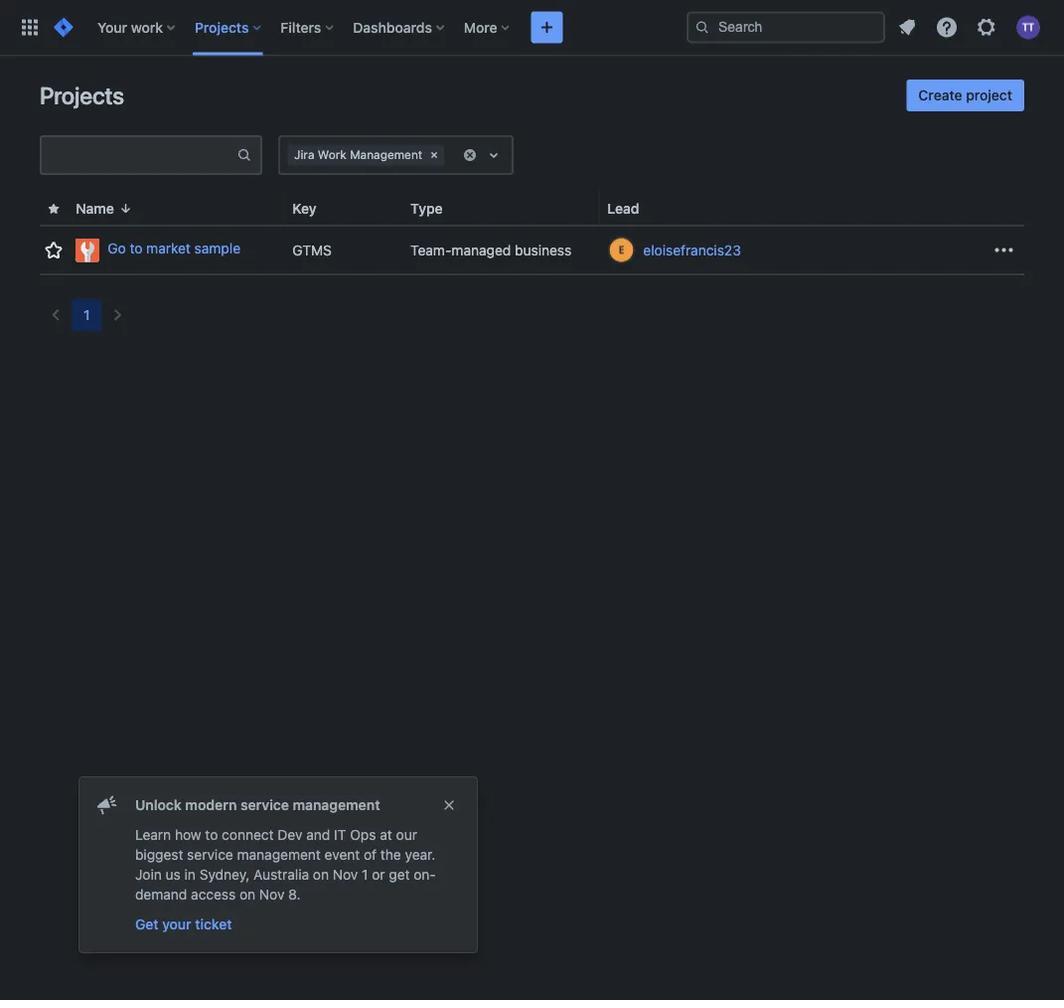 Task type: vqa. For each thing, say whether or not it's contained in the screenshot.
service inside the Learn How To Connect Dev And It Ops At Our Biggest Service Management Event Of The Year. Join Us In Sydney, Australia On Nov 1 Or Get On- Demand Access On Nov 8.
yes



Task type: describe. For each thing, give the bounding box(es) containing it.
type
[[411, 200, 443, 217]]

1 inside 1 button
[[84, 307, 90, 323]]

open image
[[482, 143, 506, 167]]

create project
[[919, 87, 1013, 103]]

eloisefrancis23 link
[[644, 240, 741, 260]]

jira
[[294, 148, 315, 162]]

get your ticket
[[135, 916, 232, 933]]

more
[[464, 19, 498, 35]]

8.
[[288, 886, 301, 903]]

work
[[131, 19, 163, 35]]

previous image
[[44, 303, 68, 327]]

0 vertical spatial management
[[293, 797, 380, 813]]

more button
[[458, 11, 518, 43]]

0 horizontal spatial on
[[240, 886, 256, 903]]

create project button
[[907, 80, 1025, 111]]

ticket
[[195, 916, 232, 933]]

to inside learn how to connect dev and it ops at our biggest service management event of the year. join us in sydney, australia on nov 1 or get on- demand access on nov 8.
[[205, 827, 218, 843]]

managed
[[452, 242, 511, 258]]

learn
[[135, 827, 171, 843]]

learn how to connect dev and it ops at our biggest service management event of the year. join us in sydney, australia on nov 1 or get on- demand access on nov 8.
[[135, 827, 436, 903]]

help image
[[935, 15, 959, 39]]

your work button
[[91, 11, 183, 43]]

lead
[[608, 200, 640, 217]]

dismiss image
[[441, 797, 457, 813]]

0 vertical spatial service
[[241, 797, 289, 813]]

create image
[[536, 15, 559, 39]]

management
[[350, 148, 423, 162]]

sydney,
[[200, 866, 250, 883]]

banner containing your work
[[0, 0, 1065, 56]]

1 button
[[72, 299, 102, 331]]

next image
[[106, 303, 130, 327]]

connect
[[222, 827, 274, 843]]

clear image
[[462, 147, 478, 163]]

it
[[334, 827, 346, 843]]

filters
[[281, 19, 321, 35]]

search image
[[695, 19, 711, 35]]

1 vertical spatial projects
[[40, 82, 124, 109]]

jira software image
[[52, 15, 76, 39]]

projects inside dropdown button
[[195, 19, 249, 35]]

more image
[[993, 238, 1016, 262]]

1 inside learn how to connect dev and it ops at our biggest service management event of the year. join us in sydney, australia on nov 1 or get on- demand access on nov 8.
[[362, 866, 368, 883]]

dev
[[278, 827, 303, 843]]

primary element
[[12, 0, 687, 55]]

create
[[919, 87, 963, 103]]

unlock modern service management
[[135, 797, 380, 813]]

name
[[76, 200, 114, 217]]

appswitcher icon image
[[18, 15, 42, 39]]

the
[[381, 847, 401, 863]]

our
[[396, 827, 417, 843]]

ops
[[350, 827, 376, 843]]

access
[[191, 886, 236, 903]]

event
[[325, 847, 360, 863]]

your
[[97, 19, 127, 35]]

work
[[318, 148, 347, 162]]

at
[[380, 827, 392, 843]]

go
[[108, 240, 126, 257]]

star go to market sample image
[[42, 238, 66, 262]]

go to market sample
[[108, 240, 241, 257]]

service inside learn how to connect dev and it ops at our biggest service management event of the year. join us in sydney, australia on nov 1 or get on- demand access on nov 8.
[[187, 847, 233, 863]]

get
[[389, 866, 410, 883]]

project
[[967, 87, 1013, 103]]



Task type: locate. For each thing, give the bounding box(es) containing it.
of
[[364, 847, 377, 863]]

1 vertical spatial management
[[237, 847, 321, 863]]

management
[[293, 797, 380, 813], [237, 847, 321, 863]]

in
[[185, 866, 196, 883]]

1 vertical spatial on
[[240, 886, 256, 903]]

on-
[[414, 866, 436, 883]]

or
[[372, 866, 385, 883]]

0 vertical spatial to
[[130, 240, 143, 257]]

comment image
[[95, 793, 119, 817]]

notifications image
[[896, 15, 920, 39]]

to right how
[[205, 827, 218, 843]]

1 vertical spatial nov
[[259, 886, 285, 903]]

filters button
[[275, 11, 341, 43]]

projects button
[[189, 11, 269, 43]]

name button
[[68, 198, 142, 220]]

your profile and settings image
[[1017, 15, 1041, 39]]

None text field
[[42, 141, 237, 169]]

eloisefrancis23
[[644, 242, 741, 258]]

on
[[313, 866, 329, 883], [240, 886, 256, 903]]

0 vertical spatial projects
[[195, 19, 249, 35]]

join
[[135, 866, 162, 883]]

dashboards button
[[347, 11, 452, 43]]

to right go on the left top of the page
[[130, 240, 143, 257]]

projects right work
[[195, 19, 249, 35]]

0 vertical spatial 1
[[84, 307, 90, 323]]

1 vertical spatial 1
[[362, 866, 368, 883]]

service
[[241, 797, 289, 813], [187, 847, 233, 863]]

1 horizontal spatial nov
[[333, 866, 358, 883]]

1 left or at the left bottom of page
[[362, 866, 368, 883]]

dashboards
[[353, 19, 432, 35]]

Search field
[[687, 11, 886, 43]]

1 horizontal spatial to
[[205, 827, 218, 843]]

alert containing unlock modern service management
[[80, 777, 477, 952]]

year.
[[405, 847, 436, 863]]

get your ticket button
[[133, 913, 234, 936]]

on down event
[[313, 866, 329, 883]]

go to market sample link
[[76, 238, 277, 262]]

projects
[[195, 19, 249, 35], [40, 82, 124, 109]]

0 vertical spatial on
[[313, 866, 329, 883]]

your
[[162, 916, 192, 933]]

us
[[166, 866, 181, 883]]

clear image
[[427, 147, 443, 163]]

your work
[[97, 19, 163, 35]]

0 horizontal spatial service
[[187, 847, 233, 863]]

management up it
[[293, 797, 380, 813]]

0 horizontal spatial to
[[130, 240, 143, 257]]

demand
[[135, 886, 187, 903]]

0 vertical spatial nov
[[333, 866, 358, 883]]

jira software image
[[52, 15, 76, 39]]

1 left next icon
[[84, 307, 90, 323]]

get
[[135, 916, 159, 933]]

unlock
[[135, 797, 182, 813]]

banner
[[0, 0, 1065, 56]]

business
[[515, 242, 572, 258]]

key button
[[285, 198, 341, 220]]

jira work management
[[294, 148, 423, 162]]

nov down the australia
[[259, 886, 285, 903]]

sample
[[195, 240, 241, 257]]

nov down event
[[333, 866, 358, 883]]

team-managed business
[[411, 242, 572, 258]]

and
[[307, 827, 330, 843]]

on down sydney,
[[240, 886, 256, 903]]

management up the australia
[[237, 847, 321, 863]]

service up sydney,
[[187, 847, 233, 863]]

lead button
[[600, 198, 663, 220]]

market
[[146, 240, 191, 257]]

how
[[175, 827, 201, 843]]

key
[[293, 200, 317, 217]]

gtms
[[293, 242, 332, 258]]

1 horizontal spatial projects
[[195, 19, 249, 35]]

biggest
[[135, 847, 183, 863]]

alert
[[80, 777, 477, 952]]

0 horizontal spatial nov
[[259, 886, 285, 903]]

projects down jira software image
[[40, 82, 124, 109]]

service up connect
[[241, 797, 289, 813]]

team-
[[411, 242, 452, 258]]

1 horizontal spatial service
[[241, 797, 289, 813]]

0 horizontal spatial projects
[[40, 82, 124, 109]]

1 horizontal spatial on
[[313, 866, 329, 883]]

management inside learn how to connect dev and it ops at our biggest service management event of the year. join us in sydney, australia on nov 1 or get on- demand access on nov 8.
[[237, 847, 321, 863]]

1
[[84, 307, 90, 323], [362, 866, 368, 883]]

1 vertical spatial service
[[187, 847, 233, 863]]

1 horizontal spatial 1
[[362, 866, 368, 883]]

settings image
[[975, 15, 999, 39]]

modern
[[185, 797, 237, 813]]

nov
[[333, 866, 358, 883], [259, 886, 285, 903]]

0 horizontal spatial 1
[[84, 307, 90, 323]]

australia
[[254, 866, 309, 883]]

to
[[130, 240, 143, 257], [205, 827, 218, 843]]

1 vertical spatial to
[[205, 827, 218, 843]]



